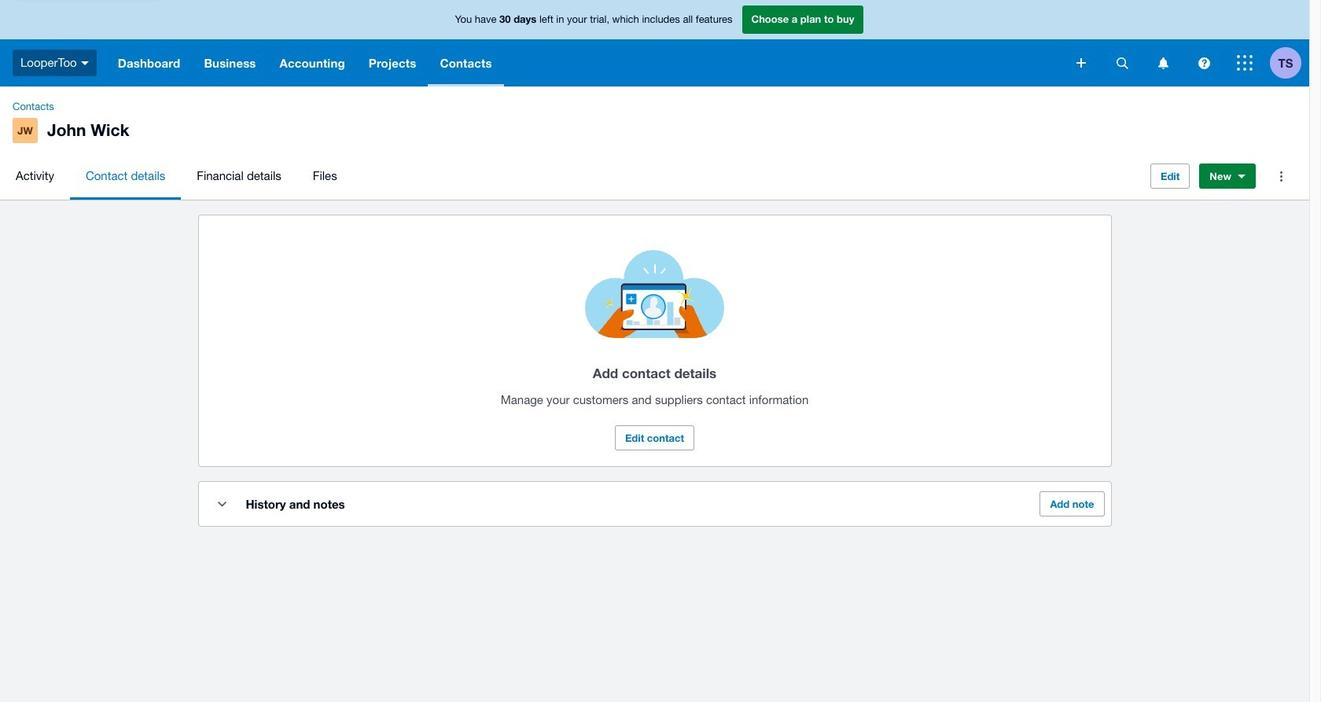 Task type: vqa. For each thing, say whether or not it's contained in the screenshot.
0:00 field
no



Task type: locate. For each thing, give the bounding box(es) containing it.
svg image
[[1199, 57, 1210, 69], [1077, 58, 1086, 68]]

menu
[[0, 153, 1138, 200]]

heading
[[501, 363, 809, 385]]

0 horizontal spatial svg image
[[1077, 58, 1086, 68]]

svg image
[[1237, 55, 1253, 71], [1117, 57, 1128, 69], [1158, 57, 1169, 69], [81, 61, 89, 65]]

banner
[[0, 0, 1310, 87]]



Task type: describe. For each thing, give the bounding box(es) containing it.
toggle image
[[218, 502, 227, 507]]

1 horizontal spatial svg image
[[1199, 57, 1210, 69]]

actions menu image
[[1266, 161, 1297, 192]]



